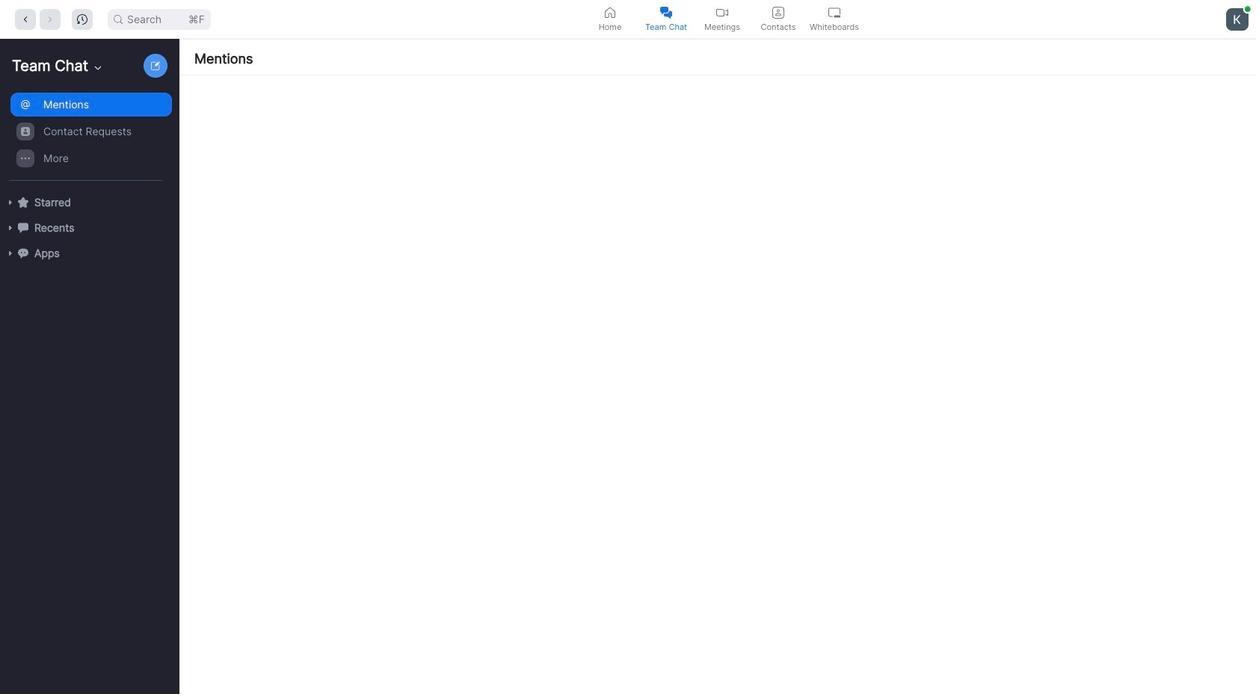 Task type: describe. For each thing, give the bounding box(es) containing it.
video on image
[[717, 6, 729, 18]]

profile contact image
[[773, 6, 785, 18]]

triangle right image
[[6, 224, 15, 233]]

chevron down small image
[[92, 62, 104, 74]]

team chat image
[[661, 6, 673, 18]]

apps tree item
[[6, 241, 172, 266]]

video on image
[[717, 6, 729, 18]]

chevron left small image
[[20, 14, 31, 24]]

whiteboard small image
[[829, 6, 841, 18]]

chevron down small image
[[92, 62, 104, 74]]

whiteboard small image
[[829, 6, 841, 18]]

triangle right image for the recents "tree item" at the left of the page
[[6, 224, 15, 233]]



Task type: locate. For each thing, give the bounding box(es) containing it.
home small image
[[604, 6, 616, 18], [604, 6, 616, 18]]

online image
[[1245, 6, 1251, 12], [1245, 6, 1251, 12]]

star image
[[18, 197, 28, 208], [18, 197, 28, 208]]

chevron left small image
[[20, 14, 31, 24]]

new image
[[151, 61, 160, 70], [151, 61, 160, 70]]

tree
[[0, 90, 177, 281]]

tab list
[[582, 0, 863, 38]]

profile contact image
[[773, 6, 785, 18]]

team chat image
[[661, 6, 673, 18]]

chat image
[[18, 223, 28, 233]]

group
[[0, 91, 172, 181]]

starred tree item
[[6, 190, 172, 215]]

magnifier image
[[114, 15, 123, 24], [114, 15, 123, 24]]

history image
[[77, 14, 88, 24], [77, 14, 88, 24]]

triangle right image for starred tree item
[[6, 198, 15, 207]]

triangle right image
[[6, 198, 15, 207], [6, 198, 15, 207], [6, 224, 15, 233], [6, 249, 15, 258], [6, 249, 15, 258]]

list
[[180, 76, 1257, 695]]

chat image
[[18, 223, 28, 233]]

triangle right image for apps tree item
[[6, 249, 15, 258]]

recents tree item
[[6, 215, 172, 241]]

chatbot image
[[18, 248, 28, 259], [18, 248, 28, 259]]



Task type: vqa. For each thing, say whether or not it's contained in the screenshot.
group
yes



